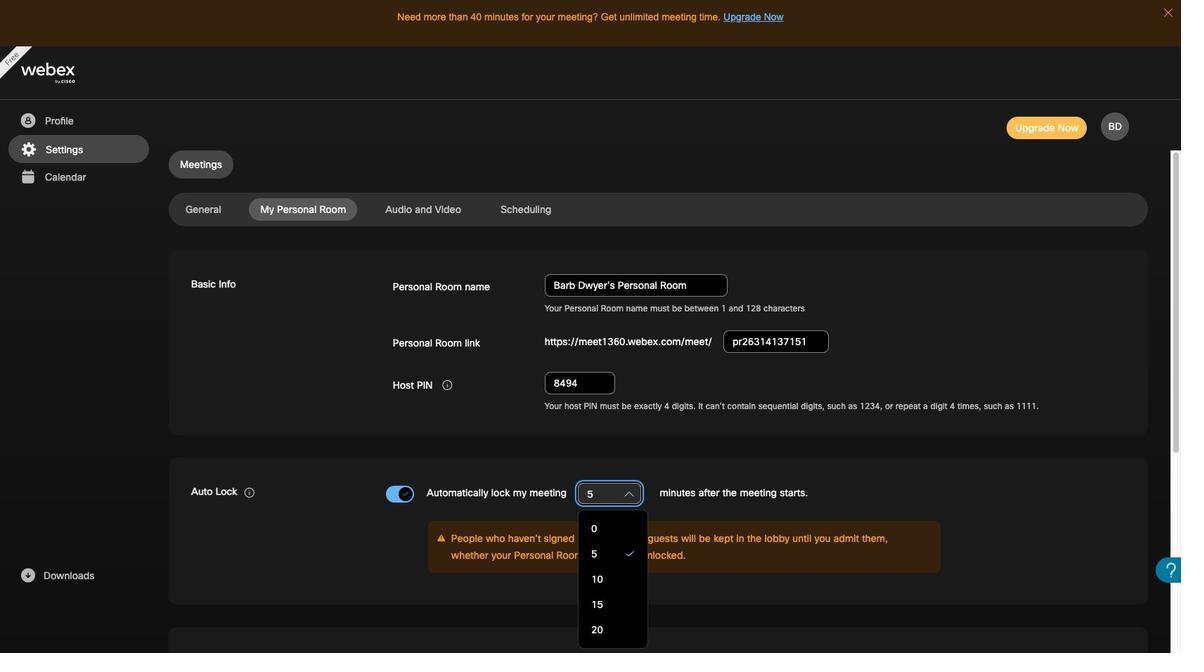 Task type: locate. For each thing, give the bounding box(es) containing it.
tab list
[[169, 151, 1148, 179], [169, 198, 1148, 221]]

None text field
[[724, 331, 829, 353]]

None text field
[[545, 274, 728, 297], [545, 372, 615, 395], [545, 274, 728, 297], [545, 372, 615, 395]]

banner
[[0, 46, 1182, 100]]

alert
[[545, 304, 1126, 315]]

list box
[[584, 516, 642, 643]]

mds content download_filled image
[[19, 568, 37, 584]]

0 vertical spatial tab list
[[169, 151, 1148, 179]]

cisco webex image
[[21, 63, 105, 84]]

1 vertical spatial tab list
[[169, 198, 1148, 221]]

2 tab list from the top
[[169, 198, 1148, 221]]



Task type: describe. For each thing, give the bounding box(es) containing it.
1 tab list from the top
[[169, 151, 1148, 179]]

mds meetings_filled image
[[19, 169, 37, 186]]

mds people circle_filled image
[[19, 113, 37, 129]]

mds settings_filled image
[[20, 141, 37, 158]]

mds check_bold image
[[402, 490, 409, 499]]



